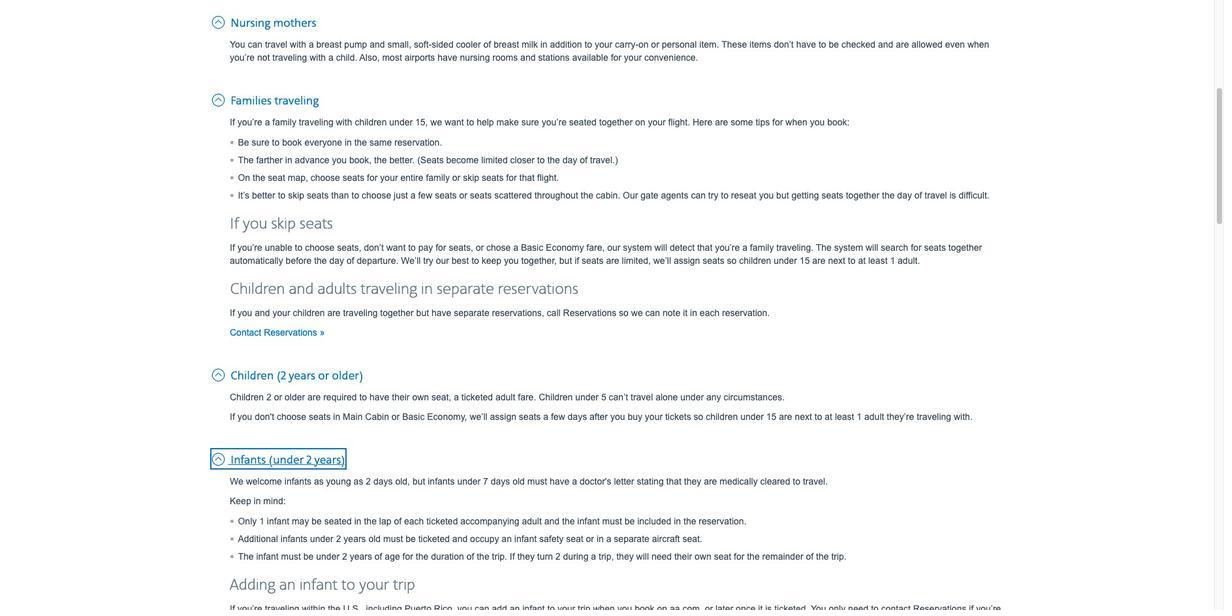 Task type: describe. For each thing, give the bounding box(es) containing it.
make
[[497, 117, 519, 127]]

you up contact
[[238, 308, 252, 318]]

for down book,
[[367, 172, 378, 183]]

1 vertical spatial seat
[[567, 534, 584, 544]]

accompanying
[[461, 516, 520, 526]]

together,
[[522, 255, 557, 266]]

of inside if you're unable to choose seats, don't want to pay for seats, or chose a basic economy fare, our system will detect that you're a family traveling. the system will search for seats together automatically before the day of departure. we'll try our best to keep you together, but if seats are limited, we'll assign seats so children under 15 are next to at least 1 adult.
[[347, 255, 355, 266]]

everyone
[[305, 137, 342, 147]]

and right checked at the top of page
[[879, 39, 894, 49]]

in right it at bottom right
[[691, 308, 698, 318]]

large image for adding
[[212, 449, 228, 467]]

0 vertical spatial years
[[289, 369, 316, 383]]

have down the sided
[[438, 52, 458, 63]]

limited,
[[622, 255, 651, 266]]

have right items
[[797, 39, 817, 49]]

2 vertical spatial can
[[646, 308, 661, 318]]

choose left 'just' on the left top
[[362, 190, 391, 200]]

to left 'trip'
[[342, 576, 356, 595]]

be left included
[[625, 516, 635, 526]]

you're right make in the top left of the page
[[542, 117, 567, 127]]

are right here
[[715, 117, 729, 127]]

1 as from the left
[[314, 476, 324, 487]]

choose down older
[[277, 411, 306, 422]]

to left help
[[467, 117, 475, 127]]

the up book,
[[355, 137, 367, 147]]

nursing
[[460, 52, 490, 63]]

must up 'trip,' on the bottom of the page
[[603, 516, 622, 526]]

same
[[370, 137, 392, 147]]

the left lap
[[364, 516, 377, 526]]

are left medically
[[704, 476, 718, 487]]

fare.
[[518, 392, 537, 402]]

1 vertical spatial on
[[636, 117, 646, 127]]

your up 'just' on the left top
[[380, 172, 398, 183]]

the up seat. at the right of the page
[[684, 516, 697, 526]]

(2
[[277, 369, 286, 383]]

be right may
[[312, 516, 322, 526]]

0 vertical spatial ticketed
[[462, 392, 493, 402]]

contact reservations link
[[230, 327, 325, 338]]

also,
[[360, 52, 380, 63]]

your right the buy
[[645, 411, 663, 422]]

detect
[[670, 242, 695, 253]]

can't
[[609, 392, 629, 402]]

0 horizontal spatial old
[[369, 534, 381, 544]]

of left travel.)
[[580, 155, 588, 165]]

search
[[882, 242, 909, 253]]

you left book:
[[811, 117, 825, 127]]

1 vertical spatial reservation.
[[723, 308, 770, 318]]

be up 'trip'
[[406, 534, 416, 544]]

children and adults traveling in separate reservations
[[230, 280, 579, 299]]

0 horizontal spatial basic
[[403, 411, 425, 422]]

to right best
[[472, 255, 479, 266]]

scattered
[[495, 190, 532, 200]]

0 horizontal spatial when
[[786, 117, 808, 127]]

the up safety
[[562, 516, 575, 526]]

in left 'main'
[[333, 411, 341, 422]]

the right closer
[[548, 155, 560, 165]]

the up search
[[883, 190, 895, 200]]

of left age on the left of the page
[[375, 551, 382, 562]]

pay
[[419, 242, 433, 253]]

limited
[[482, 155, 508, 165]]

but right old,
[[413, 476, 426, 487]]

after
[[590, 411, 608, 422]]

the left duration at the bottom left
[[416, 551, 429, 562]]

to up we'll
[[408, 242, 416, 253]]

are inside you can travel with a breast pump and small, soft-sided cooler of breast milk in addition to your carry-on or personal item. these items don't have to be checked and are allowed even when you're not traveling with a child. also, most airports have nursing rooms and stations available for your convenience.
[[896, 39, 910, 49]]

included
[[638, 516, 672, 526]]

infants right old,
[[428, 476, 455, 487]]

to left book
[[272, 137, 280, 147]]

2 trip. from the left
[[832, 551, 847, 562]]

a left doctor's
[[572, 476, 578, 487]]

mind:
[[264, 496, 286, 506]]

adding
[[230, 576, 276, 595]]

must up age on the left of the page
[[384, 534, 403, 544]]

2 horizontal spatial days
[[568, 411, 587, 422]]

to left checked at the top of page
[[819, 39, 827, 49]]

to right than
[[352, 190, 359, 200]]

a down the mothers
[[309, 39, 314, 49]]

2 horizontal spatial with
[[336, 117, 352, 127]]

a left child.
[[329, 52, 334, 63]]

older)
[[332, 369, 364, 383]]

is
[[950, 190, 957, 200]]

adult.
[[898, 255, 921, 266]]

trip,
[[599, 551, 614, 562]]

are down circumstances.
[[780, 411, 793, 422]]

the down same
[[374, 155, 387, 165]]

have up cabin
[[370, 392, 390, 402]]

0 vertical spatial want
[[445, 117, 464, 127]]

before
[[286, 255, 312, 266]]

1 vertical spatial with
[[310, 52, 326, 63]]

nursing mothers link
[[212, 12, 317, 31]]

1 vertical spatial skip
[[288, 190, 305, 200]]

difficult.
[[959, 190, 990, 200]]

1 vertical spatial we
[[632, 308, 643, 318]]

you're down families
[[238, 117, 263, 127]]

are down adults
[[328, 308, 341, 318]]

traveling left with.
[[917, 411, 952, 422]]

your down carry-
[[624, 52, 642, 63]]

but left getting
[[777, 190, 790, 200]]

travel.
[[804, 476, 828, 487]]

fare,
[[587, 242, 605, 253]]

in up aircraft
[[674, 516, 681, 526]]

older
[[285, 392, 305, 402]]

cooler
[[456, 39, 481, 49]]

0 horizontal spatial an
[[279, 576, 296, 595]]

circumstances.
[[724, 392, 785, 402]]

the for the farther in advance you book, the better. (seats become limited closer to the day of travel.)
[[238, 155, 254, 165]]

if for if you're unable to choose seats, don't want to pay for seats, or chose a basic economy fare, our system will detect that you're a family traveling. the system will search for seats together automatically before the day of departure. we'll try our best to keep you together, but if seats are limited, we'll assign seats so children under 15 are next to at least 1 adult.
[[230, 242, 235, 253]]

of down "additional infants under 2 years old must be ticketed and occupy an infant safety seat or in a separate aircraft seat."
[[467, 551, 475, 562]]

gate
[[641, 190, 659, 200]]

children inside if you're unable to choose seats, don't want to pay for seats, or chose a basic economy fare, our system will detect that you're a family traveling. the system will search for seats together automatically before the day of departure. we'll try our best to keep you together, but if seats are limited, we'll assign seats so children under 15 are next to at least 1 adult.
[[740, 255, 772, 266]]

be up adding an infant to your trip
[[304, 551, 314, 562]]

to right better
[[278, 190, 286, 200]]

2 horizontal spatial can
[[691, 190, 706, 200]]

0 horizontal spatial next
[[795, 411, 813, 422]]

on
[[238, 172, 250, 183]]

1 vertical spatial their
[[675, 551, 693, 562]]

1 vertical spatial years
[[344, 534, 366, 544]]

call
[[547, 308, 561, 318]]

1 horizontal spatial seated
[[570, 117, 597, 127]]

your up contact reservations link
[[273, 308, 290, 318]]

they're
[[887, 411, 915, 422]]

that inside if you're unable to choose seats, don't want to pay for seats, or chose a basic economy fare, our system will detect that you're a family traveling. the system will search for seats together automatically before the day of departure. we'll try our best to keep you together, but if seats are limited, we'll assign seats so children under 15 are next to at least 1 adult.
[[698, 242, 713, 253]]

a down children 2 or older are required to have their own seat, a ticketed adult fare. children under 5 can't travel alone under any circumstances.
[[544, 411, 549, 422]]

closer
[[511, 155, 535, 165]]

7
[[483, 476, 489, 487]]

are right older
[[308, 392, 321, 402]]

2 vertical spatial reservation.
[[699, 516, 747, 526]]

a right seat,
[[454, 392, 459, 402]]

2 breast from the left
[[494, 39, 519, 49]]

duration
[[431, 551, 464, 562]]

0 vertical spatial sure
[[522, 117, 540, 127]]

0 horizontal spatial flight.
[[538, 172, 559, 183]]

required
[[324, 392, 357, 402]]

entire
[[401, 172, 424, 183]]

0 vertical spatial separate
[[437, 280, 494, 299]]

are left limited,
[[607, 255, 620, 266]]

1 vertical spatial separate
[[454, 308, 490, 318]]

adding an infant to your trip
[[230, 576, 416, 595]]

economy
[[546, 242, 584, 253]]

1 horizontal spatial travel
[[631, 392, 653, 402]]

carry-
[[615, 39, 639, 49]]

2 inside infants (under 2 years) link
[[307, 453, 312, 468]]

0 vertical spatial few
[[418, 190, 433, 200]]

and down milk
[[521, 52, 536, 63]]

families
[[231, 94, 272, 108]]

have left doctor's
[[550, 476, 570, 487]]

soft-
[[414, 39, 432, 49]]

the infant must be under 2 years of age for the duration of the trip. if they turn 2 during a trip, they will need their own seat for the remainder of the trip.
[[238, 551, 847, 562]]

any
[[707, 392, 722, 402]]

the farther in advance you book, the better. (seats become limited closer to the day of travel.)
[[238, 155, 618, 165]]

if you're a family traveling with children under 15, we want to help make sure you're seated together on your flight. here are some tips for when you book:
[[230, 117, 850, 127]]

the right on
[[253, 172, 266, 183]]

large image
[[212, 12, 228, 30]]

not
[[257, 52, 270, 63]]

1 horizontal spatial family
[[426, 172, 450, 183]]

children (2 years or older) link
[[212, 365, 364, 384]]

2 vertical spatial ticketed
[[419, 534, 450, 544]]

additional
[[238, 534, 278, 544]]

2 vertical spatial skip
[[271, 215, 296, 234]]

we
[[230, 476, 244, 487]]

0 horizontal spatial will
[[637, 551, 649, 562]]

1 vertical spatial adult
[[865, 411, 885, 422]]

1 horizontal spatial 1
[[857, 411, 862, 422]]

we'll inside if you're unable to choose seats, don't want to pay for seats, or chose a basic economy fare, our system will detect that you're a family traveling. the system will search for seats together automatically before the day of departure. we'll try our best to keep you together, but if seats are limited, we'll assign seats so children under 15 are next to at least 1 adult.
[[654, 255, 672, 266]]

just
[[394, 190, 408, 200]]

of left is
[[915, 190, 923, 200]]

want inside if you're unable to choose seats, don't want to pay for seats, or chose a basic economy fare, our system will detect that you're a family traveling. the system will search for seats together automatically before the day of departure. we'll try our best to keep you together, but if seats are limited, we'll assign seats so children under 15 are next to at least 1 adult.
[[387, 242, 406, 253]]

our
[[623, 190, 639, 200]]

1 horizontal spatial an
[[502, 534, 512, 544]]

1 breast from the left
[[317, 39, 342, 49]]

1 vertical spatial ticketed
[[427, 516, 458, 526]]

they for during
[[617, 551, 634, 562]]

0 vertical spatial with
[[290, 39, 306, 49]]

0 vertical spatial we
[[431, 117, 442, 127]]

child.
[[336, 52, 358, 63]]

better.
[[390, 155, 415, 165]]

note
[[663, 308, 681, 318]]

must right 7 in the left of the page
[[528, 476, 548, 487]]

the left cabin.
[[581, 190, 594, 200]]

0 horizontal spatial seat
[[268, 172, 285, 183]]

you're inside you can travel with a breast pump and small, soft-sided cooler of breast milk in addition to your carry-on or personal item. these items don't have to be checked and are allowed even when you're not traveling with a child. also, most airports have nursing rooms and stations available for your convenience.
[[230, 52, 255, 63]]

during
[[563, 551, 589, 562]]

0 horizontal spatial at
[[825, 411, 833, 422]]

they for letter
[[685, 476, 702, 487]]

for up scattered on the left top of the page
[[507, 172, 517, 183]]

0 horizontal spatial they
[[518, 551, 535, 562]]

in left lap
[[355, 516, 362, 526]]

to right closer
[[538, 155, 545, 165]]

age
[[385, 551, 400, 562]]

if you're unable to choose seats, don't want to pay for seats, or chose a basic economy fare, our system will detect that you're a family traveling. the system will search for seats together automatically before the day of departure. we'll try our best to keep you together, but if seats are limited, we'll assign seats so children under 15 are next to at least 1 adult.
[[230, 242, 983, 266]]

some
[[731, 117, 754, 127]]

1 horizontal spatial few
[[551, 411, 566, 422]]

1 horizontal spatial will
[[655, 242, 668, 253]]

2 horizontal spatial travel
[[925, 190, 948, 200]]

0 vertical spatial skip
[[463, 172, 480, 183]]

1 horizontal spatial old
[[513, 476, 525, 487]]

2 horizontal spatial seat
[[714, 551, 732, 562]]

choose down advance
[[311, 172, 340, 183]]

you down better
[[243, 215, 267, 234]]

on the seat map, choose seats for your entire family or skip seats for that flight.
[[238, 172, 559, 183]]

occupy
[[470, 534, 499, 544]]

in up book,
[[345, 137, 352, 147]]

if for if you skip seats
[[230, 215, 239, 234]]

1 vertical spatial sure
[[252, 137, 270, 147]]

infants down may
[[281, 534, 308, 544]]

1 trip. from the left
[[492, 551, 508, 562]]

1 vertical spatial our
[[436, 255, 449, 266]]

0 horizontal spatial own
[[412, 392, 429, 402]]

map,
[[288, 172, 308, 183]]

remainder
[[763, 551, 804, 562]]

1 vertical spatial seated
[[325, 516, 352, 526]]

traveling down the departure.
[[361, 280, 417, 299]]

the down occupy
[[477, 551, 490, 562]]

infants
[[231, 453, 266, 468]]

your left here
[[648, 117, 666, 127]]

economy,
[[427, 411, 467, 422]]

in down pay in the top of the page
[[421, 280, 433, 299]]

be sure to book everyone in the same reservation.
[[238, 137, 442, 147]]

2 vertical spatial separate
[[614, 534, 650, 544]]

a left 'trip,' on the bottom of the page
[[591, 551, 597, 562]]

day inside if you're unable to choose seats, don't want to pay for seats, or chose a basic economy fare, our system will detect that you're a family traveling. the system will search for seats together automatically before the day of departure. we'll try our best to keep you together, but if seats are limited, we'll assign seats so children under 15 are next to at least 1 adult.
[[330, 255, 344, 266]]

0 horizontal spatial assign
[[490, 411, 517, 422]]

a right chose at the left top of the page
[[514, 242, 519, 253]]

if left turn
[[510, 551, 515, 562]]

1 vertical spatial own
[[695, 551, 712, 562]]

lap
[[379, 516, 392, 526]]

0 vertical spatial flight.
[[669, 117, 691, 127]]

2 vertical spatial 1
[[259, 516, 265, 526]]

stating
[[637, 476, 664, 487]]

but down children and adults traveling in separate reservations
[[417, 308, 429, 318]]

seat.
[[683, 534, 703, 544]]

if for if you don't choose seats in main cabin or basic economy, we'll assign seats a few days after you buy your tickets so children under 15 are next to at least 1 adult they're traveling with.
[[230, 411, 235, 422]]

0 vertical spatial try
[[709, 190, 719, 200]]

medically
[[720, 476, 758, 487]]

don't inside if you're unable to choose seats, don't want to pay for seats, or chose a basic economy fare, our system will detect that you're a family traveling. the system will search for seats together automatically before the day of departure. we'll try our best to keep you together, but if seats are limited, we'll assign seats so children under 15 are next to at least 1 adult.
[[364, 242, 384, 253]]

old,
[[396, 476, 410, 487]]

a right 'just' on the left top
[[411, 190, 416, 200]]

2 horizontal spatial day
[[898, 190, 913, 200]]

small,
[[388, 39, 412, 49]]

try inside if you're unable to choose seats, don't want to pay for seats, or chose a basic economy fare, our system will detect that you're a family traveling. the system will search for seats together automatically before the day of departure. we'll try our best to keep you together, but if seats are limited, we'll assign seats so children under 15 are next to at least 1 adult.
[[424, 255, 434, 266]]

1 vertical spatial least
[[836, 411, 855, 422]]

to up before
[[295, 242, 303, 253]]

checked
[[842, 39, 876, 49]]

of right lap
[[394, 516, 402, 526]]

0 vertical spatial each
[[700, 308, 720, 318]]

children for children and adults traveling in separate reservations
[[230, 280, 285, 299]]

0 horizontal spatial so
[[619, 308, 629, 318]]

0 horizontal spatial we'll
[[470, 411, 488, 422]]



Task type: locate. For each thing, give the bounding box(es) containing it.
0 horizontal spatial days
[[374, 476, 393, 487]]

when right even
[[968, 39, 990, 49]]

large image inside children (2 years or older) link
[[212, 365, 228, 383]]

large image left (2
[[212, 365, 228, 383]]

be inside you can travel with a breast pump and small, soft-sided cooler of breast milk in addition to your carry-on or personal item. these items don't have to be checked and are allowed even when you're not traveling with a child. also, most airports have nursing rooms and stations available for your convenience.
[[829, 39, 840, 49]]

1 vertical spatial large image
[[212, 365, 228, 383]]

than
[[331, 190, 349, 200]]

if you and your children are traveling together but have separate reservations, call reservations so we can note it in each reservation.
[[230, 308, 770, 318]]

have down children and adults traveling in separate reservations
[[432, 308, 452, 318]]

1 system from the left
[[623, 242, 652, 253]]

children up don't
[[230, 392, 264, 402]]

1 vertical spatial don't
[[364, 242, 384, 253]]

0 horizontal spatial seated
[[325, 516, 352, 526]]

1 vertical spatial family
[[426, 172, 450, 183]]

if up contact
[[230, 308, 235, 318]]

at inside if you're unable to choose seats, don't want to pay for seats, or chose a basic economy fare, our system will detect that you're a family traveling. the system will search for seats together automatically before the day of departure. we'll try our best to keep you together, but if seats are limited, we'll assign seats so children under 15 are next to at least 1 adult.
[[859, 255, 866, 266]]

families traveling link
[[212, 90, 319, 109]]

0 vertical spatial their
[[392, 392, 410, 402]]

2 horizontal spatial 1
[[891, 255, 896, 266]]

least left they're
[[836, 411, 855, 422]]

2 horizontal spatial so
[[728, 255, 737, 266]]

travel inside you can travel with a breast pump and small, soft-sided cooler of breast milk in addition to your carry-on or personal item. these items don't have to be checked and are allowed even when you're not traveling with a child. also, most airports have nursing rooms and stations available for your convenience.
[[265, 39, 288, 49]]

ticketed right seat,
[[462, 392, 493, 402]]

2 vertical spatial travel
[[631, 392, 653, 402]]

together
[[600, 117, 633, 127], [847, 190, 880, 200], [949, 242, 983, 253], [380, 308, 414, 318]]

1 vertical spatial so
[[619, 308, 629, 318]]

basic inside if you're unable to choose seats, don't want to pay for seats, or chose a basic economy fare, our system will detect that you're a family traveling. the system will search for seats together automatically before the day of departure. we'll try our best to keep you together, but if seats are limited, we'll assign seats so children under 15 are next to at least 1 adult.
[[521, 242, 544, 253]]

for right pay in the top of the page
[[436, 242, 447, 253]]

with down the mothers
[[290, 39, 306, 49]]

0 vertical spatial the
[[238, 155, 254, 165]]

1 horizontal spatial at
[[859, 255, 866, 266]]

0 horizontal spatial day
[[330, 255, 344, 266]]

on inside you can travel with a breast pump and small, soft-sided cooler of breast milk in addition to your carry-on or personal item. these items don't have to be checked and are allowed even when you're not traveling with a child. also, most airports have nursing rooms and stations available for your convenience.
[[639, 39, 649, 49]]

1 vertical spatial 15
[[767, 411, 777, 422]]

try
[[709, 190, 719, 200], [424, 255, 434, 266]]

addition
[[550, 39, 582, 49]]

adult up safety
[[522, 516, 542, 526]]

you're right detect at the right top of page
[[715, 242, 740, 253]]

1 horizontal spatial that
[[667, 476, 682, 487]]

15 down the traveling. at the top right of page
[[800, 255, 810, 266]]

or inside if you're unable to choose seats, don't want to pay for seats, or chose a basic economy fare, our system will detect that you're a family traveling. the system will search for seats together automatically before the day of departure. we'll try our best to keep you together, but if seats are limited, we'll assign seats so children under 15 are next to at least 1 adult.
[[476, 242, 484, 253]]

of
[[484, 39, 491, 49], [580, 155, 588, 165], [915, 190, 923, 200], [347, 255, 355, 266], [394, 516, 402, 526], [375, 551, 382, 562], [467, 551, 475, 562], [807, 551, 814, 562]]

you down be sure to book everyone in the same reservation.
[[332, 155, 347, 165]]

children right fare.
[[539, 392, 573, 402]]

day left is
[[898, 190, 913, 200]]

0 vertical spatial an
[[502, 534, 512, 544]]

own left seat,
[[412, 392, 429, 402]]

few
[[418, 190, 433, 200], [551, 411, 566, 422]]

0 vertical spatial adult
[[496, 392, 516, 402]]

choose inside if you're unable to choose seats, don't want to pay for seats, or chose a basic economy fare, our system will detect that you're a family traveling. the system will search for seats together automatically before the day of departure. we'll try our best to keep you together, but if seats are limited, we'll assign seats so children under 15 are next to at least 1 adult.
[[305, 242, 335, 253]]

convenience.
[[645, 52, 699, 63]]

1 vertical spatial want
[[387, 242, 406, 253]]

1
[[891, 255, 896, 266], [857, 411, 862, 422], [259, 516, 265, 526]]

an right occupy
[[502, 534, 512, 544]]

2 horizontal spatial adult
[[865, 411, 885, 422]]

milk
[[522, 39, 538, 49]]

we'll
[[401, 255, 421, 266]]

pump
[[345, 39, 367, 49]]

tips
[[756, 117, 770, 127]]

0 vertical spatial we'll
[[654, 255, 672, 266]]

0 horizontal spatial want
[[387, 242, 406, 253]]

and up duration at the bottom left
[[453, 534, 468, 544]]

1 horizontal spatial day
[[563, 155, 578, 165]]

0 horizontal spatial don't
[[364, 242, 384, 253]]

to
[[585, 39, 593, 49], [819, 39, 827, 49], [467, 117, 475, 127], [272, 137, 280, 147], [538, 155, 545, 165], [278, 190, 286, 200], [352, 190, 359, 200], [721, 190, 729, 200], [295, 242, 303, 253], [408, 242, 416, 253], [472, 255, 479, 266], [849, 255, 856, 266], [360, 392, 367, 402], [815, 411, 823, 422], [793, 476, 801, 487], [342, 576, 356, 595]]

we left note
[[632, 308, 643, 318]]

0 vertical spatial next
[[829, 255, 846, 266]]

children for children (2 years or older)
[[231, 369, 274, 383]]

1 horizontal spatial so
[[694, 411, 704, 422]]

1 horizontal spatial want
[[445, 117, 464, 127]]

breast
[[317, 39, 342, 49], [494, 39, 519, 49]]

2 vertical spatial the
[[238, 551, 254, 562]]

1 horizontal spatial basic
[[521, 242, 544, 253]]

1 vertical spatial each
[[404, 516, 424, 526]]

children down automatically
[[230, 280, 285, 299]]

least inside if you're unable to choose seats, don't want to pay for seats, or chose a basic economy fare, our system will detect that you're a family traveling. the system will search for seats together automatically before the day of departure. we'll try our best to keep you together, but if seats are limited, we'll assign seats so children under 15 are next to at least 1 adult.
[[869, 255, 888, 266]]

keep in mind:
[[230, 496, 286, 506]]

2 system from the left
[[835, 242, 864, 253]]

trip
[[393, 576, 416, 595]]

2 as from the left
[[354, 476, 364, 487]]

must down may
[[281, 551, 301, 562]]

rooms
[[493, 52, 518, 63]]

that
[[520, 172, 535, 183], [698, 242, 713, 253], [667, 476, 682, 487]]

your up available at the top of the page
[[595, 39, 613, 49]]

but inside if you're unable to choose seats, don't want to pay for seats, or chose a basic economy fare, our system will detect that you're a family traveling. the system will search for seats together automatically before the day of departure. we'll try our best to keep you together, but if seats are limited, we'll assign seats so children under 15 are next to at least 1 adult.
[[560, 255, 572, 266]]

1 seats, from the left
[[337, 242, 362, 253]]

flight. up throughout at the top of the page
[[538, 172, 559, 183]]

seats
[[343, 172, 365, 183], [482, 172, 504, 183], [307, 190, 329, 200], [435, 190, 457, 200], [470, 190, 492, 200], [822, 190, 844, 200], [300, 215, 333, 234], [925, 242, 947, 253], [582, 255, 604, 266], [703, 255, 725, 266], [309, 411, 331, 422], [519, 411, 541, 422]]

old down lap
[[369, 534, 381, 544]]

large image inside infants (under 2 years) link
[[212, 449, 228, 467]]

seated up travel.)
[[570, 117, 597, 127]]

infants (under 2 years)
[[231, 453, 346, 468]]

1 vertical spatial 1
[[857, 411, 862, 422]]

when right tips
[[786, 117, 808, 127]]

adult for your
[[496, 392, 516, 402]]

as left young
[[314, 476, 324, 487]]

in up 'trip,' on the bottom of the page
[[597, 534, 604, 544]]

1 vertical spatial basic
[[403, 411, 425, 422]]

0 horizontal spatial reservations
[[264, 327, 317, 338]]

under inside if you're unable to choose seats, don't want to pay for seats, or chose a basic economy fare, our system will detect that you're a family traveling. the system will search for seats together automatically before the day of departure. we'll try our best to keep you together, but if seats are limited, we'll assign seats so children under 15 are next to at least 1 adult.
[[774, 255, 798, 266]]

for inside you can travel with a breast pump and small, soft-sided cooler of breast milk in addition to your carry-on or personal item. these items don't have to be checked and are allowed even when you're not traveling with a child. also, most airports have nursing rooms and stations available for your convenience.
[[611, 52, 622, 63]]

1 right the only
[[259, 516, 265, 526]]

personal
[[662, 39, 697, 49]]

the inside if you're unable to choose seats, don't want to pay for seats, or chose a basic economy fare, our system will detect that you're a family traveling. the system will search for seats together automatically before the day of departure. we'll try our best to keep you together, but if seats are limited, we'll assign seats so children under 15 are next to at least 1 adult.
[[314, 255, 327, 266]]

to left reseat
[[721, 190, 729, 200]]

farther
[[256, 155, 283, 165]]

0 horizontal spatial that
[[520, 172, 535, 183]]

unable
[[265, 242, 293, 253]]

help
[[477, 117, 494, 127]]

you
[[230, 39, 245, 49]]

contact
[[230, 327, 261, 338]]

aircraft
[[652, 534, 680, 544]]

least
[[869, 255, 888, 266], [836, 411, 855, 422]]

be
[[829, 39, 840, 49], [312, 516, 322, 526], [625, 516, 635, 526], [406, 534, 416, 544], [304, 551, 314, 562]]

assign down children 2 or older are required to have their own seat, a ticketed adult fare. children under 5 can't travel alone under any circumstances.
[[490, 411, 517, 422]]

1 horizontal spatial with
[[310, 52, 326, 63]]

ticketed up "additional infants under 2 years old must be ticketed and occupy an infant safety seat or in a separate aircraft seat."
[[427, 516, 458, 526]]

the
[[238, 155, 254, 165], [816, 242, 832, 253], [238, 551, 254, 562]]

when
[[968, 39, 990, 49], [786, 117, 808, 127]]

safety
[[540, 534, 564, 544]]

0 vertical spatial that
[[520, 172, 535, 183]]

1 horizontal spatial system
[[835, 242, 864, 253]]

2 horizontal spatial family
[[751, 242, 774, 253]]

the for the infant must be under 2 years of age for the duration of the trip. if they turn 2 during a trip, they will need their own seat for the remainder of the trip.
[[238, 551, 254, 562]]

if for if you're a family traveling with children under 15, we want to help make sure you're seated together on your flight. here are some tips for when you book:
[[230, 117, 235, 127]]

are down the traveling. at the top right of page
[[813, 255, 826, 266]]

as right young
[[354, 476, 364, 487]]

our right the fare,
[[608, 242, 621, 253]]

want
[[445, 117, 464, 127], [387, 242, 406, 253]]

if
[[230, 117, 235, 127], [230, 215, 239, 234], [230, 242, 235, 253], [230, 308, 235, 318], [230, 411, 235, 422], [510, 551, 515, 562]]

so inside if you're unable to choose seats, don't want to pay for seats, or chose a basic economy fare, our system will detect that you're a family traveling. the system will search for seats together automatically before the day of departure. we'll try our best to keep you together, but if seats are limited, we'll assign seats so children under 15 are next to at least 1 adult.
[[728, 255, 737, 266]]

0 horizontal spatial with
[[290, 39, 306, 49]]

large image inside families traveling link
[[212, 90, 228, 108]]

2 large image from the top
[[212, 365, 228, 383]]

of left the departure.
[[347, 255, 355, 266]]

a up 'trip,' on the bottom of the page
[[607, 534, 612, 544]]

adult for seat.
[[522, 516, 542, 526]]

you're up automatically
[[238, 242, 263, 253]]

keep
[[482, 255, 502, 266]]

1 vertical spatial few
[[551, 411, 566, 422]]

we right "15,"
[[431, 117, 442, 127]]

if inside if you're unable to choose seats, don't want to pay for seats, or chose a basic economy fare, our system will detect that you're a family traveling. the system will search for seats together automatically before the day of departure. we'll try our best to keep you together, but if seats are limited, we'll assign seats so children under 15 are next to at least 1 adult.
[[230, 242, 235, 253]]

2 vertical spatial day
[[330, 255, 344, 266]]

basic up "together," at top left
[[521, 242, 544, 253]]

own
[[412, 392, 429, 402], [695, 551, 712, 562]]

0 horizontal spatial trip.
[[492, 551, 508, 562]]

to up available at the top of the page
[[585, 39, 593, 49]]

1 vertical spatial travel
[[925, 190, 948, 200]]

will left need
[[637, 551, 649, 562]]

reservations right call
[[563, 308, 617, 318]]

1 horizontal spatial flight.
[[669, 117, 691, 127]]

children left (2
[[231, 369, 274, 383]]

traveling up everyone
[[299, 117, 334, 127]]

in inside you can travel with a breast pump and small, soft-sided cooler of breast milk in addition to your carry-on or personal item. these items don't have to be checked and are allowed even when you're not traveling with a child. also, most airports have nursing rooms and stations available for your convenience.
[[541, 39, 548, 49]]

separate down included
[[614, 534, 650, 544]]

cabin
[[365, 411, 389, 422]]

for left remainder at the bottom right of the page
[[734, 551, 745, 562]]

1 vertical spatial assign
[[490, 411, 517, 422]]

together up travel.)
[[600, 117, 633, 127]]

1 horizontal spatial when
[[968, 39, 990, 49]]

will
[[655, 242, 668, 253], [866, 242, 879, 253], [637, 551, 649, 562]]

we welcome infants as young as 2 days old, but infants under 7 days old must have a doctor's letter stating that they are medically cleared to travel.
[[230, 476, 828, 487]]

can inside you can travel with a breast pump and small, soft-sided cooler of breast milk in addition to your carry-on or personal item. these items don't have to be checked and are allowed even when you're not traveling with a child. also, most airports have nursing rooms and stations available for your convenience.
[[248, 39, 263, 49]]

travel left is
[[925, 190, 948, 200]]

1 horizontal spatial seat
[[567, 534, 584, 544]]

their down seat. at the right of the page
[[675, 551, 693, 562]]

2 vertical spatial with
[[336, 117, 352, 127]]

0 horizontal spatial each
[[404, 516, 424, 526]]

here
[[693, 117, 713, 127]]

together inside if you're unable to choose seats, don't want to pay for seats, or chose a basic economy fare, our system will detect that you're a family traveling. the system will search for seats together automatically before the day of departure. we'll try our best to keep you together, but if seats are limited, we'll assign seats so children under 15 are next to at least 1 adult.
[[949, 242, 983, 253]]

1 vertical spatial flight.
[[538, 172, 559, 183]]

the
[[355, 137, 367, 147], [374, 155, 387, 165], [548, 155, 560, 165], [253, 172, 266, 183], [581, 190, 594, 200], [883, 190, 895, 200], [314, 255, 327, 266], [364, 516, 377, 526], [562, 516, 575, 526], [684, 516, 697, 526], [416, 551, 429, 562], [477, 551, 490, 562], [748, 551, 760, 562], [817, 551, 829, 562]]

as
[[314, 476, 324, 487], [354, 476, 364, 487]]

0 vertical spatial our
[[608, 242, 621, 253]]

don't inside you can travel with a breast pump and small, soft-sided cooler of breast milk in addition to your carry-on or personal item. these items don't have to be checked and are allowed even when you're not traveling with a child. also, most airports have nursing rooms and stations available for your convenience.
[[774, 39, 794, 49]]

even
[[946, 39, 966, 49]]

don't right items
[[774, 39, 794, 49]]

0 horizontal spatial few
[[418, 190, 433, 200]]

0 vertical spatial travel
[[265, 39, 288, 49]]

for up the adult.
[[912, 242, 922, 253]]

seated
[[570, 117, 597, 127], [325, 516, 352, 526]]

you inside if you're unable to choose seats, don't want to pay for seats, or chose a basic economy fare, our system will detect that you're a family traveling. the system will search for seats together automatically before the day of departure. we'll try our best to keep you together, but if seats are limited, we'll assign seats so children under 15 are next to at least 1 adult.
[[504, 255, 519, 266]]

nursing
[[231, 16, 271, 31]]

each
[[700, 308, 720, 318], [404, 516, 424, 526]]

1 horizontal spatial our
[[608, 242, 621, 253]]

buy
[[628, 411, 643, 422]]

2 vertical spatial large image
[[212, 449, 228, 467]]

1 horizontal spatial least
[[869, 255, 888, 266]]

only 1 infant may be seated in the lap of each ticketed accompanying adult and the infant must be included in the reservation.
[[238, 516, 747, 526]]

our
[[608, 242, 621, 253], [436, 255, 449, 266]]

for down carry-
[[611, 52, 622, 63]]

you can travel with a breast pump and small, soft-sided cooler of breast milk in addition to your carry-on or personal item. these items don't have to be checked and are allowed even when you're not traveling with a child. also, most airports have nursing rooms and stations available for your convenience.
[[230, 39, 990, 63]]

0 vertical spatial seat
[[268, 172, 285, 183]]

1 vertical spatial that
[[698, 242, 713, 253]]

1 large image from the top
[[212, 90, 228, 108]]

a
[[309, 39, 314, 49], [329, 52, 334, 63], [265, 117, 270, 127], [411, 190, 416, 200], [514, 242, 519, 253], [743, 242, 748, 253], [454, 392, 459, 402], [544, 411, 549, 422], [572, 476, 578, 487], [607, 534, 612, 544], [591, 551, 597, 562]]

0 horizontal spatial as
[[314, 476, 324, 487]]

0 vertical spatial reservation.
[[395, 137, 442, 147]]

2 seats, from the left
[[449, 242, 474, 253]]

or inside you can travel with a breast pump and small, soft-sided cooler of breast milk in addition to your carry-on or personal item. these items don't have to be checked and are allowed even when you're not traveling with a child. also, most airports have nursing rooms and stations available for your convenience.
[[652, 39, 660, 49]]

assign down detect at the right top of page
[[674, 255, 701, 266]]

if you don't choose seats in main cabin or basic economy, we'll assign seats a few days after you buy your tickets so children under 15 are next to at least 1 adult they're traveling with.
[[230, 411, 973, 422]]

reservation.
[[395, 137, 442, 147], [723, 308, 770, 318], [699, 516, 747, 526]]

2 vertical spatial years
[[350, 551, 372, 562]]

1 vertical spatial at
[[825, 411, 833, 422]]

old
[[513, 476, 525, 487], [369, 534, 381, 544]]

3 large image from the top
[[212, 449, 228, 467]]

want left help
[[445, 117, 464, 127]]

need
[[652, 551, 672, 562]]

item.
[[700, 39, 720, 49]]

separate left reservations,
[[454, 308, 490, 318]]

0 vertical spatial on
[[639, 39, 649, 49]]

1 vertical spatial we'll
[[470, 411, 488, 422]]

don't up the departure.
[[364, 242, 384, 253]]

next inside if you're unable to choose seats, don't want to pay for seats, or chose a basic economy fare, our system will detect that you're a family traveling. the system will search for seats together automatically before the day of departure. we'll try our best to keep you together, but if seats are limited, we'll assign seats so children under 15 are next to at least 1 adult.
[[829, 255, 846, 266]]

0 vertical spatial basic
[[521, 242, 544, 253]]

if for if you and your children are traveling together but have separate reservations, call reservations so we can note it in each reservation.
[[230, 308, 235, 318]]

1 horizontal spatial own
[[695, 551, 712, 562]]

book:
[[828, 117, 850, 127]]

must
[[528, 476, 548, 487], [603, 516, 622, 526], [384, 534, 403, 544], [281, 551, 301, 562]]

1 horizontal spatial don't
[[774, 39, 794, 49]]

1 horizontal spatial sure
[[522, 117, 540, 127]]

skip
[[463, 172, 480, 183], [288, 190, 305, 200], [271, 215, 296, 234]]

large image for if
[[212, 90, 228, 108]]

that right stating
[[667, 476, 682, 487]]

least down search
[[869, 255, 888, 266]]

0 vertical spatial seated
[[570, 117, 597, 127]]

0 vertical spatial reservations
[[563, 308, 617, 318]]

they right 'trip,' on the bottom of the page
[[617, 551, 634, 562]]

2 horizontal spatial will
[[866, 242, 879, 253]]

seats, up the departure.
[[337, 242, 362, 253]]

if
[[575, 255, 580, 266]]

allowed
[[912, 39, 943, 49]]

large image
[[212, 90, 228, 108], [212, 365, 228, 383], [212, 449, 228, 467]]

you down chose at the left top of the page
[[504, 255, 519, 266]]

family left the traveling. at the top right of page
[[751, 242, 774, 253]]

15 inside if you're unable to choose seats, don't want to pay for seats, or chose a basic economy fare, our system will detect that you're a family traveling. the system will search for seats together automatically before the day of departure. we'll try our best to keep you together, but if seats are limited, we'll assign seats so children under 15 are next to at least 1 adult.
[[800, 255, 810, 266]]

reservations,
[[492, 308, 545, 318]]

families traveling
[[231, 94, 319, 108]]

better
[[252, 190, 276, 200]]

0 vertical spatial at
[[859, 255, 866, 266]]

chose
[[487, 242, 511, 253]]

0 vertical spatial day
[[563, 155, 578, 165]]

0 horizontal spatial family
[[273, 117, 297, 127]]

and up "also,"
[[370, 39, 385, 49]]

assign
[[674, 255, 701, 266], [490, 411, 517, 422]]

2 vertical spatial so
[[694, 411, 704, 422]]

0 horizontal spatial adult
[[496, 392, 516, 402]]

0 vertical spatial large image
[[212, 90, 228, 108]]

be left checked at the top of page
[[829, 39, 840, 49]]

1 vertical spatial try
[[424, 255, 434, 266]]

traveling inside you can travel with a breast pump and small, soft-sided cooler of breast milk in addition to your carry-on or personal item. these items don't have to be checked and are allowed even when you're not traveling with a child. also, most airports have nursing rooms and stations available for your convenience.
[[273, 52, 307, 63]]

system left search
[[835, 242, 864, 253]]

can up 'not' at the left top of page
[[248, 39, 263, 49]]

stations
[[539, 52, 570, 63]]

flight.
[[669, 117, 691, 127], [538, 172, 559, 183]]

the left remainder at the bottom right of the page
[[748, 551, 760, 562]]

we'll right economy,
[[470, 411, 488, 422]]

when inside you can travel with a breast pump and small, soft-sided cooler of breast milk in addition to your carry-on or personal item. these items don't have to be checked and are allowed even when you're not traveling with a child. also, most airports have nursing rooms and stations available for your convenience.
[[968, 39, 990, 49]]

to left travel.
[[793, 476, 801, 487]]

1 inside if you're unable to choose seats, don't want to pay for seats, or chose a basic economy fare, our system will detect that you're a family traveling. the system will search for seats together automatically before the day of departure. we'll try our best to keep you together, but if seats are limited, we'll assign seats so children under 15 are next to at least 1 adult.
[[891, 255, 896, 266]]

under
[[390, 117, 413, 127], [774, 255, 798, 266], [576, 392, 599, 402], [681, 392, 704, 402], [741, 411, 764, 422], [458, 476, 481, 487], [310, 534, 334, 544], [316, 551, 340, 562]]

only
[[238, 516, 257, 526]]

book,
[[349, 155, 372, 165]]

book
[[282, 137, 302, 147]]

2 horizontal spatial that
[[698, 242, 713, 253]]

but
[[777, 190, 790, 200], [560, 255, 572, 266], [417, 308, 429, 318], [413, 476, 426, 487]]

can
[[248, 39, 263, 49], [691, 190, 706, 200], [646, 308, 661, 318]]

children for children 2 or older are required to have their own seat, a ticketed adult fare. children under 5 can't travel alone under any circumstances.
[[230, 392, 264, 402]]

years right (2
[[289, 369, 316, 383]]

you're
[[230, 52, 255, 63], [238, 117, 263, 127], [542, 117, 567, 127], [238, 242, 263, 253], [715, 242, 740, 253]]

you left don't
[[238, 411, 252, 422]]

it
[[683, 308, 688, 318]]

on left here
[[636, 117, 646, 127]]

together down children and adults traveling in separate reservations
[[380, 308, 414, 318]]

0 horizontal spatial we
[[431, 117, 442, 127]]

family inside if you're unable to choose seats, don't want to pay for seats, or chose a basic economy fare, our system will detect that you're a family traveling. the system will search for seats together automatically before the day of departure. we'll try our best to keep you together, but if seats are limited, we'll assign seats so children under 15 are next to at least 1 adult.
[[751, 242, 774, 253]]

(seats
[[418, 155, 444, 165]]

in down book
[[285, 155, 293, 165]]

the inside if you're unable to choose seats, don't want to pay for seats, or chose a basic economy fare, our system will detect that you're a family traveling. the system will search for seats together automatically before the day of departure. we'll try our best to keep you together, but if seats are limited, we'll assign seats so children under 15 are next to at least 1 adult.
[[816, 242, 832, 253]]

if down it's
[[230, 215, 239, 234]]

assign inside if you're unable to choose seats, don't want to pay for seats, or chose a basic economy fare, our system will detect that you're a family traveling. the system will search for seats together automatically before the day of departure. we'll try our best to keep you together, but if seats are limited, we'll assign seats so children under 15 are next to at least 1 adult.
[[674, 255, 701, 266]]

for right age on the left of the page
[[403, 551, 414, 562]]

of inside you can travel with a breast pump and small, soft-sided cooler of breast milk in addition to your carry-on or personal item. these items don't have to be checked and are allowed even when you're not traveling with a child. also, most airports have nursing rooms and stations available for your convenience.
[[484, 39, 491, 49]]

0 horizontal spatial 15
[[767, 411, 777, 422]]

choose up before
[[305, 242, 335, 253]]

0 vertical spatial old
[[513, 476, 525, 487]]

but left if
[[560, 255, 572, 266]]

1 horizontal spatial as
[[354, 476, 364, 487]]

1 horizontal spatial days
[[491, 476, 510, 487]]

or
[[652, 39, 660, 49], [453, 172, 461, 183], [460, 190, 468, 200], [476, 242, 484, 253], [318, 369, 330, 383], [274, 392, 282, 402], [392, 411, 400, 422], [586, 534, 595, 544]]

you
[[811, 117, 825, 127], [332, 155, 347, 165], [760, 190, 774, 200], [243, 215, 267, 234], [504, 255, 519, 266], [238, 308, 252, 318], [238, 411, 252, 422], [611, 411, 626, 422]]

of right remainder at the bottom right of the page
[[807, 551, 814, 562]]



Task type: vqa. For each thing, say whether or not it's contained in the screenshot.
AFT's 45
no



